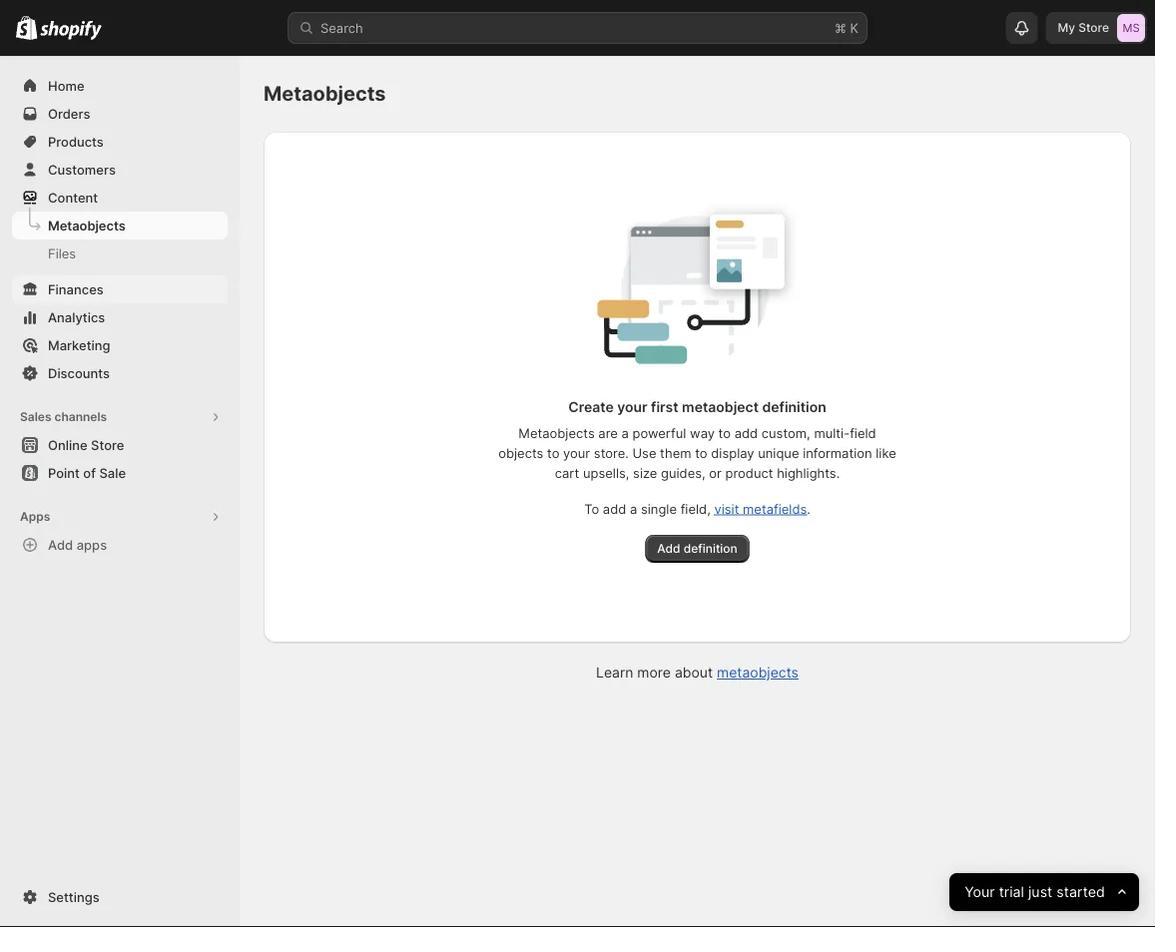 Task type: vqa. For each thing, say whether or not it's contained in the screenshot.
SKU
no



Task type: locate. For each thing, give the bounding box(es) containing it.
add down single
[[657, 542, 681, 556]]

add definition link
[[645, 535, 750, 563]]

to
[[719, 425, 731, 441], [547, 445, 560, 461], [695, 445, 708, 461]]

a for powerful
[[622, 425, 629, 441]]

1 horizontal spatial add
[[735, 425, 758, 441]]

store right the my
[[1079, 20, 1109, 35]]

apps button
[[12, 503, 228, 531]]

metaobject
[[682, 399, 759, 416]]

1 vertical spatial store
[[91, 437, 124, 453]]

definition down to add a single field, visit metafields .
[[684, 542, 738, 556]]

a right are
[[622, 425, 629, 441]]

2 vertical spatial metaobjects
[[519, 425, 595, 441]]

sale
[[99, 465, 126, 481]]

just
[[1028, 884, 1053, 901]]

point of sale button
[[0, 459, 240, 487]]

0 horizontal spatial a
[[622, 425, 629, 441]]

0 horizontal spatial add
[[48, 537, 73, 553]]

metafields
[[743, 501, 807, 517]]

online
[[48, 437, 88, 453]]

orders link
[[12, 100, 228, 128]]

first
[[651, 399, 679, 416]]

store.
[[594, 445, 629, 461]]

add right to
[[603, 501, 626, 517]]

content link
[[12, 184, 228, 212]]

to down the way
[[695, 445, 708, 461]]

0 horizontal spatial your
[[563, 445, 590, 461]]

0 vertical spatial a
[[622, 425, 629, 441]]

add for add definition
[[657, 542, 681, 556]]

add
[[48, 537, 73, 553], [657, 542, 681, 556]]

create
[[568, 399, 614, 416]]

store inside button
[[91, 437, 124, 453]]

are
[[598, 425, 618, 441]]

objects
[[499, 445, 544, 461]]

1 vertical spatial definition
[[684, 542, 738, 556]]

add definition
[[657, 542, 738, 556]]

1 horizontal spatial to
[[695, 445, 708, 461]]

about
[[675, 665, 713, 682]]

add apps
[[48, 537, 107, 553]]

products
[[48, 134, 104, 149]]

0 vertical spatial add
[[735, 425, 758, 441]]

search
[[321, 20, 363, 35]]

metaobjects are a powerful way to add custom, multi-field objects to your store. use them to display unique information like cart upsells, size guides, or product highlights.
[[499, 425, 897, 481]]

your up cart on the bottom
[[563, 445, 590, 461]]

to up cart on the bottom
[[547, 445, 560, 461]]

k
[[850, 20, 859, 35]]

create your first metaobject definition
[[568, 399, 827, 416]]

0 horizontal spatial store
[[91, 437, 124, 453]]

shopify image
[[40, 20, 102, 40]]

sales channels button
[[12, 403, 228, 431]]

my store image
[[1117, 14, 1145, 42]]

store up sale
[[91, 437, 124, 453]]

apps
[[20, 510, 50, 524]]

settings link
[[12, 884, 228, 912]]

1 horizontal spatial your
[[617, 399, 648, 416]]

to
[[584, 501, 599, 517]]

1 horizontal spatial add
[[657, 542, 681, 556]]

1 horizontal spatial a
[[630, 501, 637, 517]]

2 horizontal spatial metaobjects
[[519, 425, 595, 441]]

1 vertical spatial a
[[630, 501, 637, 517]]

products link
[[12, 128, 228, 156]]

to up display
[[719, 425, 731, 441]]

0 vertical spatial definition
[[762, 399, 827, 416]]

metaobjects up objects at the left top of page
[[519, 425, 595, 441]]

store for online store
[[91, 437, 124, 453]]

add
[[735, 425, 758, 441], [603, 501, 626, 517]]

apps
[[77, 537, 107, 553]]

files
[[48, 246, 76, 261]]

online store link
[[12, 431, 228, 459]]

marketing link
[[12, 332, 228, 360]]

add inside button
[[48, 537, 73, 553]]

your left first
[[617, 399, 648, 416]]

size
[[633, 465, 657, 481]]

1 horizontal spatial definition
[[762, 399, 827, 416]]

definition up custom,
[[762, 399, 827, 416]]

add apps button
[[12, 531, 228, 559]]

your
[[617, 399, 648, 416], [563, 445, 590, 461]]

information
[[803, 445, 872, 461]]

trial
[[999, 884, 1024, 901]]

metaobjects
[[264, 81, 386, 106], [48, 218, 126, 233], [519, 425, 595, 441]]

metaobjects down the search
[[264, 81, 386, 106]]

1 vertical spatial metaobjects
[[48, 218, 126, 233]]

guides,
[[661, 465, 706, 481]]

shopify image
[[16, 16, 37, 40]]

powerful
[[633, 425, 686, 441]]

a inside "metaobjects are a powerful way to add custom, multi-field objects to your store. use them to display unique information like cart upsells, size guides, or product highlights."
[[622, 425, 629, 441]]

a
[[622, 425, 629, 441], [630, 501, 637, 517]]

store
[[1079, 20, 1109, 35], [91, 437, 124, 453]]

1 horizontal spatial metaobjects
[[264, 81, 386, 106]]

1 vertical spatial your
[[563, 445, 590, 461]]

0 vertical spatial store
[[1079, 20, 1109, 35]]

1 horizontal spatial store
[[1079, 20, 1109, 35]]

a left single
[[630, 501, 637, 517]]

custom,
[[762, 425, 811, 441]]

add left apps
[[48, 537, 73, 553]]

add up display
[[735, 425, 758, 441]]

my store
[[1058, 20, 1109, 35]]

visit metafields link
[[714, 501, 807, 517]]

use
[[633, 445, 657, 461]]

⌘
[[835, 20, 847, 35]]

0 horizontal spatial add
[[603, 501, 626, 517]]

0 horizontal spatial to
[[547, 445, 560, 461]]

metaobjects down the content at top left
[[48, 218, 126, 233]]

metaobjects
[[717, 665, 799, 682]]

or
[[709, 465, 722, 481]]



Task type: describe. For each thing, give the bounding box(es) containing it.
finances link
[[12, 276, 228, 304]]

way
[[690, 425, 715, 441]]

field
[[850, 425, 876, 441]]

like
[[876, 445, 897, 461]]

discounts link
[[12, 360, 228, 387]]

0 vertical spatial your
[[617, 399, 648, 416]]

2 horizontal spatial to
[[719, 425, 731, 441]]

store for my store
[[1079, 20, 1109, 35]]

customers link
[[12, 156, 228, 184]]

cart
[[555, 465, 580, 481]]

home
[[48, 78, 84, 93]]

finances
[[48, 282, 104, 297]]

channels
[[54, 410, 107, 424]]

0 vertical spatial metaobjects
[[264, 81, 386, 106]]

settings
[[48, 890, 100, 905]]

add inside "metaobjects are a powerful way to add custom, multi-field objects to your store. use them to display unique information like cart upsells, size guides, or product highlights."
[[735, 425, 758, 441]]

⌘ k
[[835, 20, 859, 35]]

metaobjects inside "metaobjects are a powerful way to add custom, multi-field objects to your store. use them to display unique information like cart upsells, size guides, or product highlights."
[[519, 425, 595, 441]]

single
[[641, 501, 677, 517]]

learn more about metaobjects
[[596, 665, 799, 682]]

files link
[[12, 240, 228, 268]]

point
[[48, 465, 80, 481]]

your trial just started button
[[950, 874, 1139, 912]]

content
[[48, 190, 98, 205]]

analytics
[[48, 310, 105, 325]]

orders
[[48, 106, 90, 121]]

metaobjects link
[[12, 212, 228, 240]]

a for single
[[630, 501, 637, 517]]

sales
[[20, 410, 51, 424]]

online store button
[[0, 431, 240, 459]]

sales channels
[[20, 410, 107, 424]]

metaobjects link
[[717, 665, 799, 682]]

add for add apps
[[48, 537, 73, 553]]

visit
[[714, 501, 739, 517]]

more
[[637, 665, 671, 682]]

your trial just started
[[965, 884, 1105, 901]]

my
[[1058, 20, 1076, 35]]

unique
[[758, 445, 799, 461]]

field,
[[681, 501, 711, 517]]

1 vertical spatial add
[[603, 501, 626, 517]]

customers
[[48, 162, 116, 177]]

to add a single field, visit metafields .
[[584, 501, 811, 517]]

highlights.
[[777, 465, 840, 481]]

your inside "metaobjects are a powerful way to add custom, multi-field objects to your store. use them to display unique information like cart upsells, size guides, or product highlights."
[[563, 445, 590, 461]]

your
[[965, 884, 995, 901]]

.
[[807, 501, 811, 517]]

discounts
[[48, 365, 110, 381]]

marketing
[[48, 338, 110, 353]]

home link
[[12, 72, 228, 100]]

product
[[726, 465, 773, 481]]

started
[[1057, 884, 1105, 901]]

0 horizontal spatial metaobjects
[[48, 218, 126, 233]]

analytics link
[[12, 304, 228, 332]]

of
[[83, 465, 96, 481]]

them
[[660, 445, 692, 461]]

online store
[[48, 437, 124, 453]]

multi-
[[814, 425, 850, 441]]

display
[[711, 445, 754, 461]]

upsells,
[[583, 465, 630, 481]]

0 horizontal spatial definition
[[684, 542, 738, 556]]

point of sale link
[[12, 459, 228, 487]]

learn
[[596, 665, 634, 682]]

point of sale
[[48, 465, 126, 481]]



